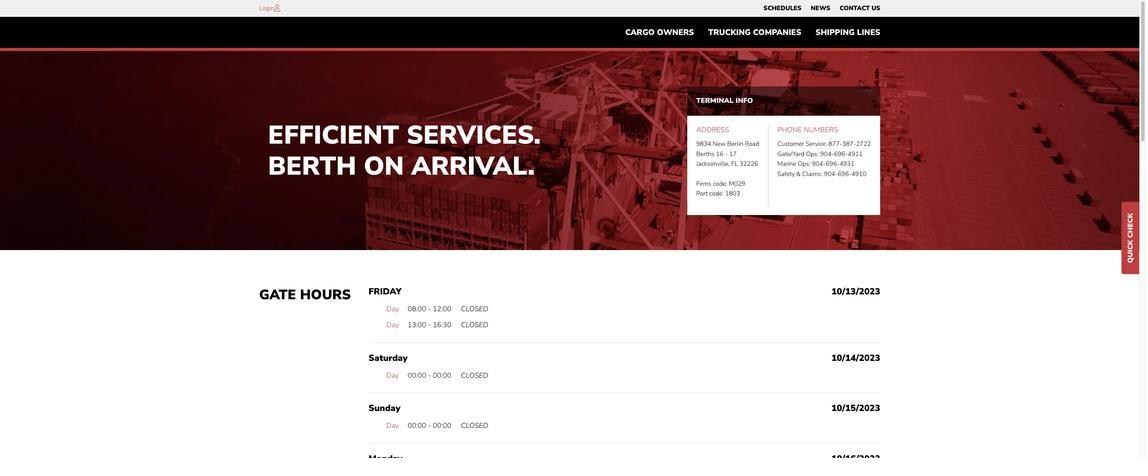 Task type: vqa. For each thing, say whether or not it's contained in the screenshot.
the bottom OPS:
yes



Task type: locate. For each thing, give the bounding box(es) containing it.
10/13/2023
[[832, 286, 881, 298]]

code:
[[713, 180, 727, 188], [709, 190, 724, 198]]

904- right claims:
[[824, 170, 838, 178]]

1 vertical spatial menu bar
[[618, 24, 888, 41]]

ops:
[[806, 150, 819, 158], [798, 160, 811, 168]]

4910
[[852, 170, 867, 178]]

0 vertical spatial code:
[[713, 180, 727, 188]]

quick check link
[[1122, 202, 1140, 274]]

10/15/2023
[[832, 403, 881, 415]]

gate hours
[[259, 286, 351, 305]]

quick check
[[1126, 213, 1136, 263]]

firms code:  m029 port code:  1803
[[696, 180, 746, 198]]

menu bar up 'shipping'
[[759, 2, 885, 15]]

13:00
[[408, 320, 426, 330]]

2 day from the top
[[386, 320, 399, 330]]

4 day from the top
[[386, 421, 399, 431]]

00:00 - 00:00
[[408, 371, 452, 381], [408, 421, 452, 431]]

contact us
[[840, 4, 881, 12]]

companies
[[753, 27, 802, 38]]

code: right port
[[709, 190, 724, 198]]

code: up 1803
[[713, 180, 727, 188]]

news
[[811, 4, 831, 12]]

day
[[386, 305, 399, 314], [386, 320, 399, 330], [386, 371, 399, 381], [386, 421, 399, 431]]

1 vertical spatial 00:00 - 00:00
[[408, 421, 452, 431]]

day down friday
[[386, 305, 399, 314]]

shipping
[[816, 27, 855, 38]]

904- up claims:
[[812, 160, 826, 168]]

1 closed from the top
[[461, 305, 488, 314]]

menu bar down the schedules link
[[618, 24, 888, 41]]

4 closed from the top
[[461, 421, 488, 431]]

16
[[716, 150, 724, 158]]

10/14/2023
[[832, 352, 881, 364]]

customer
[[778, 140, 804, 148]]

services.
[[407, 118, 541, 153]]

gate/yard
[[778, 150, 805, 158]]

16:30
[[433, 320, 452, 330]]

- for saturday
[[428, 371, 431, 381]]

jacksonville,
[[696, 160, 730, 168]]

menu bar containing cargo owners
[[618, 24, 888, 41]]

3 day from the top
[[386, 371, 399, 381]]

1 vertical spatial 904-
[[812, 160, 826, 168]]

contact
[[840, 4, 870, 12]]

schedules link
[[764, 2, 802, 15]]

ops: down service: on the top of page
[[806, 150, 819, 158]]

closed
[[461, 305, 488, 314], [461, 320, 488, 330], [461, 371, 488, 381], [461, 421, 488, 431]]

trucking companies
[[708, 27, 802, 38]]

login
[[259, 4, 274, 12]]

phone
[[778, 125, 802, 135]]

1 day from the top
[[386, 305, 399, 314]]

menu bar containing schedules
[[759, 2, 885, 15]]

00:00
[[408, 371, 426, 381], [433, 371, 452, 381], [408, 421, 426, 431], [433, 421, 452, 431]]

3 closed from the top
[[461, 371, 488, 381]]

day down the saturday
[[386, 371, 399, 381]]

0 vertical spatial 00:00 - 00:00
[[408, 371, 452, 381]]

day left 13:00
[[386, 320, 399, 330]]

closed for friday
[[461, 305, 488, 314]]

904-
[[820, 150, 834, 158], [812, 160, 826, 168], [824, 170, 838, 178]]

new
[[713, 140, 726, 148]]

m029
[[729, 180, 746, 188]]

contact us link
[[840, 2, 881, 15]]

day down sunday
[[386, 421, 399, 431]]

terminal
[[696, 96, 734, 106]]

0 vertical spatial menu bar
[[759, 2, 885, 15]]

0 vertical spatial ops:
[[806, 150, 819, 158]]

owners
[[657, 27, 694, 38]]

shipping lines link
[[809, 24, 888, 41]]

port
[[696, 190, 708, 198]]

08:00
[[408, 305, 426, 314]]

trucking companies link
[[701, 24, 809, 41]]

08:00 - 12:00
[[408, 305, 452, 314]]

13:00 - 16:30
[[408, 320, 452, 330]]

-
[[725, 150, 728, 158], [428, 305, 431, 314], [428, 320, 431, 330], [428, 371, 431, 381], [428, 421, 431, 431]]

9834
[[696, 140, 711, 148]]

904- down 877-
[[820, 150, 834, 158]]

ops: up &
[[798, 160, 811, 168]]

numbers
[[804, 125, 838, 135]]

day for sunday
[[386, 421, 399, 431]]

2 vertical spatial 696-
[[838, 170, 852, 178]]

road
[[745, 140, 759, 148]]

closed for sunday
[[461, 421, 488, 431]]

firms
[[696, 180, 712, 188]]

2 00:00 - 00:00 from the top
[[408, 421, 452, 431]]

info
[[736, 96, 753, 106]]

696-
[[834, 150, 848, 158], [826, 160, 840, 168], [838, 170, 852, 178]]

1 00:00 - 00:00 from the top
[[408, 371, 452, 381]]

on
[[364, 149, 404, 184]]

12:00
[[433, 305, 452, 314]]

day for friday
[[386, 305, 399, 314]]

menu bar
[[759, 2, 885, 15], [618, 24, 888, 41]]



Task type: describe. For each thing, give the bounding box(es) containing it.
387-
[[843, 140, 856, 148]]

2 closed from the top
[[461, 320, 488, 330]]

phone numbers
[[778, 125, 838, 135]]

customer service: 877-387-2722 gate/yard ops: 904-696-4911 marine ops: 904-696-4931 safety & claims: 904-696-4910
[[778, 140, 871, 178]]

17
[[729, 150, 737, 158]]

4931
[[840, 160, 855, 168]]

quick
[[1126, 240, 1136, 263]]

- for friday
[[428, 305, 431, 314]]

schedules
[[764, 4, 802, 12]]

efficient
[[268, 118, 399, 153]]

00:00 - 00:00 for sunday
[[408, 421, 452, 431]]

address
[[696, 125, 729, 135]]

day for saturday
[[386, 371, 399, 381]]

2722
[[856, 140, 871, 148]]

1 vertical spatial code:
[[709, 190, 724, 198]]

fl
[[731, 160, 738, 168]]

us
[[872, 4, 881, 12]]

arrival.
[[411, 149, 535, 184]]

1803
[[725, 190, 740, 198]]

00:00 - 00:00 for saturday
[[408, 371, 452, 381]]

cargo owners link
[[618, 24, 701, 41]]

user image
[[274, 4, 281, 12]]

0 vertical spatial 904-
[[820, 150, 834, 158]]

efficient services. berth on arrival.
[[268, 118, 541, 184]]

safety
[[778, 170, 795, 178]]

service:
[[806, 140, 827, 148]]

claims:
[[802, 170, 823, 178]]

- inside 9834 new berlin road berths 16 - 17 jacksonville, fl 32226
[[725, 150, 728, 158]]

gate
[[259, 286, 296, 305]]

4911
[[848, 150, 863, 158]]

berths
[[696, 150, 715, 158]]

closed for saturday
[[461, 371, 488, 381]]

- for sunday
[[428, 421, 431, 431]]

check
[[1126, 213, 1136, 238]]

marine
[[778, 160, 796, 168]]

saturday
[[369, 352, 408, 364]]

shipping lines
[[816, 27, 881, 38]]

news link
[[811, 2, 831, 15]]

0 vertical spatial 696-
[[834, 150, 848, 158]]

1 vertical spatial ops:
[[798, 160, 811, 168]]

friday
[[369, 286, 402, 298]]

terminal info
[[696, 96, 753, 106]]

berth
[[268, 149, 356, 184]]

32226
[[740, 160, 758, 168]]

cargo
[[625, 27, 655, 38]]

lines
[[857, 27, 881, 38]]

2 vertical spatial 904-
[[824, 170, 838, 178]]

login link
[[259, 4, 274, 12]]

&
[[797, 170, 801, 178]]

hours
[[300, 286, 351, 305]]

sunday
[[369, 403, 401, 415]]

trucking
[[708, 27, 751, 38]]

berlin
[[727, 140, 744, 148]]

877-
[[829, 140, 843, 148]]

1 vertical spatial 696-
[[826, 160, 840, 168]]

9834 new berlin road berths 16 - 17 jacksonville, fl 32226
[[696, 140, 759, 168]]

cargo owners
[[625, 27, 694, 38]]



